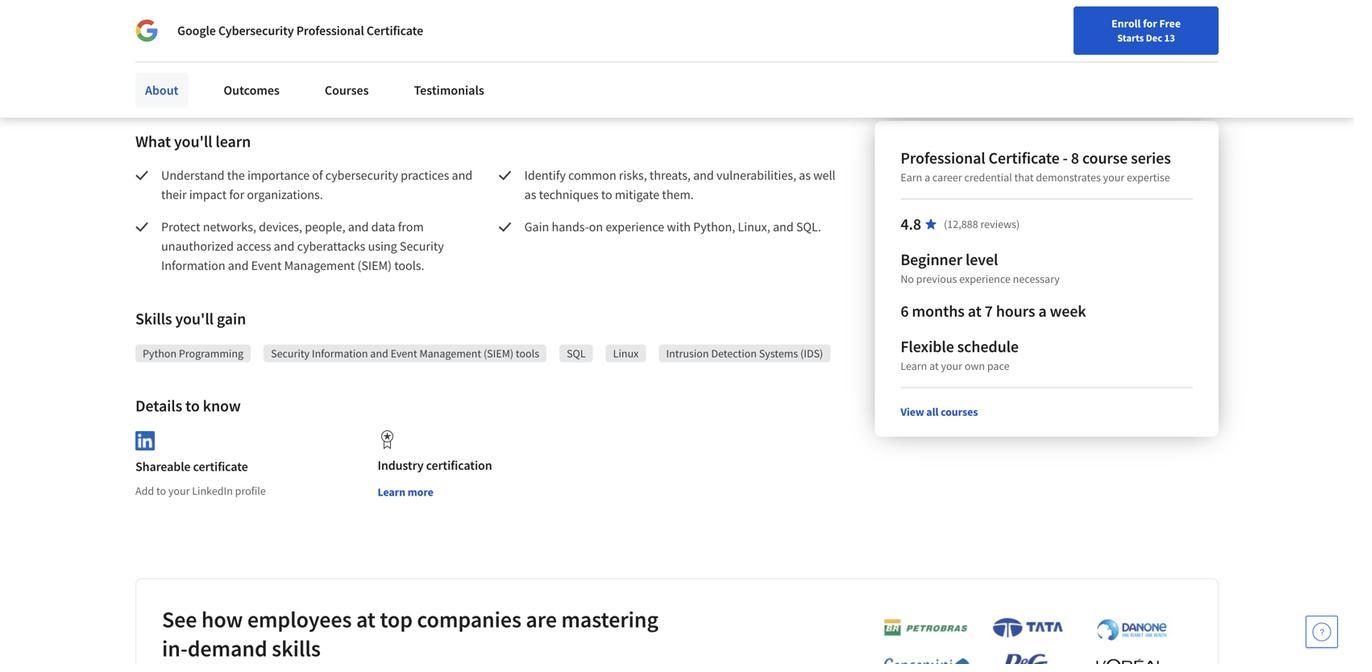 Task type: describe. For each thing, give the bounding box(es) containing it.
course
[[1083, 148, 1128, 168]]

understand the importance of cybersecurity practices and their impact for organizations.
[[161, 167, 475, 203]]

view
[[901, 405, 925, 419]]

(siem) inside protect networks, devices, people, and data from unauthorized access and cyberattacks using security information and event management (siem) tools.
[[358, 258, 392, 274]]

-
[[1063, 148, 1068, 168]]

identify
[[525, 167, 566, 183]]

people,
[[305, 219, 346, 235]]

6 months at 7 hours a week
[[901, 301, 1087, 321]]

1 vertical spatial security
[[271, 346, 310, 361]]

their
[[161, 187, 187, 203]]

shareable
[[135, 459, 191, 475]]

experience inside beginner level no previous experience necessary
[[960, 272, 1011, 286]]

hands-
[[552, 219, 589, 235]]

courses link
[[315, 73, 379, 108]]

for inside enroll for free starts dec 13
[[1143, 16, 1158, 31]]

1 horizontal spatial (siem)
[[484, 346, 514, 361]]

all
[[927, 405, 939, 419]]

credential
[[965, 170, 1013, 185]]

testimonials
[[414, 82, 484, 98]]

data
[[371, 219, 396, 235]]

add
[[135, 484, 154, 499]]

techniques
[[539, 187, 599, 203]]

you'll for skills
[[175, 309, 214, 329]]

certificate inside professional certificate - 8 course series earn a career credential that demonstrates your expertise
[[989, 148, 1060, 168]]

risks,
[[619, 167, 647, 183]]

tools
[[516, 346, 540, 361]]

mitigate
[[615, 187, 660, 203]]

understand
[[161, 167, 225, 183]]

coursera enterprise logos image
[[860, 617, 1182, 664]]

intrusion
[[666, 346, 709, 361]]

see
[[162, 606, 197, 634]]

13
[[1165, 31, 1176, 44]]

courses
[[941, 405, 978, 419]]

professional certificate - 8 course series earn a career credential that demonstrates your expertise
[[901, 148, 1171, 185]]

with
[[667, 219, 691, 235]]

1 button
[[1124, 10, 1169, 49]]

and inside understand the importance of cybersecurity practices and their impact for organizations.
[[452, 167, 473, 183]]

outcomes
[[224, 82, 280, 98]]

free
[[1160, 16, 1181, 31]]

skills
[[272, 635, 321, 663]]

no
[[901, 272, 914, 286]]

what you'll learn
[[135, 131, 251, 152]]

1 horizontal spatial a
[[1039, 301, 1047, 321]]

learn more
[[378, 485, 434, 500]]

dec
[[1146, 31, 1163, 44]]

about for second about link
[[145, 82, 179, 98]]

on
[[589, 219, 603, 235]]

english
[[1045, 18, 1085, 34]]

you'll for what
[[174, 131, 212, 152]]

how
[[201, 606, 243, 634]]

devices,
[[259, 219, 302, 235]]

for inside understand the importance of cybersecurity practices and their impact for organizations.
[[229, 187, 244, 203]]

google cybersecurity professional certificate
[[177, 23, 423, 39]]

help center image
[[1313, 623, 1332, 642]]

show notifications image
[[1137, 20, 1156, 40]]

your inside professional certificate - 8 course series earn a career credential that demonstrates your expertise
[[1104, 170, 1125, 185]]

add to your linkedin profile
[[135, 484, 266, 499]]

7
[[985, 301, 993, 321]]

courses
[[325, 82, 369, 98]]

of
[[312, 167, 323, 183]]

necessary
[[1013, 272, 1060, 286]]

schedule
[[958, 337, 1019, 357]]

mastering
[[562, 606, 659, 634]]

enroll for free starts dec 13
[[1112, 16, 1181, 44]]

at for flexible schedule learn at your own pace
[[930, 359, 939, 373]]

0 vertical spatial certificate
[[367, 23, 423, 39]]

1 vertical spatial event
[[391, 346, 417, 361]]

learn inside button
[[378, 485, 406, 500]]

the
[[227, 167, 245, 183]]

flexible
[[901, 337, 955, 357]]

view all courses
[[901, 405, 978, 419]]

(12,888
[[944, 217, 979, 231]]

pace
[[988, 359, 1010, 373]]

linux
[[613, 346, 639, 361]]

details
[[135, 396, 182, 416]]

0 horizontal spatial your
[[168, 484, 190, 499]]

4.8
[[901, 214, 922, 234]]

career
[[933, 170, 963, 185]]

cyberattacks
[[297, 238, 366, 254]]

using
[[368, 238, 397, 254]]

what
[[135, 131, 171, 152]]

sql
[[567, 346, 586, 361]]

details to know
[[135, 396, 241, 416]]

event inside protect networks, devices, people, and data from unauthorized access and cyberattacks using security information and event management (siem) tools.
[[251, 258, 282, 274]]

certification
[[426, 458, 492, 474]]

expertise
[[1127, 170, 1171, 185]]

enroll
[[1112, 16, 1141, 31]]

linkedin
[[192, 484, 233, 499]]

1 vertical spatial as
[[525, 187, 537, 203]]

cybersecurity
[[218, 23, 294, 39]]

view all courses link
[[901, 405, 978, 419]]



Task type: vqa. For each thing, say whether or not it's contained in the screenshot.
the 'Testimonials' link
yes



Task type: locate. For each thing, give the bounding box(es) containing it.
0 vertical spatial (siem)
[[358, 258, 392, 274]]

gain
[[217, 309, 246, 329]]

1 horizontal spatial event
[[391, 346, 417, 361]]

0 vertical spatial management
[[284, 258, 355, 274]]

linux,
[[738, 219, 771, 235]]

1 about link from the top
[[135, 58, 188, 93]]

industry certification
[[378, 458, 492, 474]]

for
[[1143, 16, 1158, 31], [229, 187, 244, 203]]

systems
[[759, 346, 799, 361]]

security right programming
[[271, 346, 310, 361]]

1 vertical spatial information
[[312, 346, 368, 361]]

cybersecurity
[[326, 167, 398, 183]]

week
[[1050, 301, 1087, 321]]

(siem)
[[358, 258, 392, 274], [484, 346, 514, 361]]

python
[[143, 346, 177, 361]]

your down shareable certificate
[[168, 484, 190, 499]]

gain
[[525, 219, 549, 235]]

your
[[1104, 170, 1125, 185], [941, 359, 963, 373], [168, 484, 190, 499]]

0 vertical spatial information
[[161, 258, 225, 274]]

1 horizontal spatial information
[[312, 346, 368, 361]]

flexible schedule learn at your own pace
[[901, 337, 1019, 373]]

series
[[1131, 148, 1171, 168]]

as
[[799, 167, 811, 183], [525, 187, 537, 203]]

0 vertical spatial to
[[601, 187, 613, 203]]

a inside professional certificate - 8 course series earn a career credential that demonstrates your expertise
[[925, 170, 931, 185]]

1 horizontal spatial certificate
[[989, 148, 1060, 168]]

to down common
[[601, 187, 613, 203]]

learn inside flexible schedule learn at your own pace
[[901, 359, 928, 373]]

1 horizontal spatial your
[[941, 359, 963, 373]]

certificate
[[193, 459, 248, 475]]

skills you'll gain
[[135, 309, 246, 329]]

know
[[203, 396, 241, 416]]

1 vertical spatial certificate
[[989, 148, 1060, 168]]

professional up courses link
[[297, 23, 364, 39]]

own
[[965, 359, 985, 373]]

intrusion detection systems (ids)
[[666, 346, 824, 361]]

2 vertical spatial your
[[168, 484, 190, 499]]

as left well
[[799, 167, 811, 183]]

0 vertical spatial event
[[251, 258, 282, 274]]

outcomes link
[[214, 73, 289, 108]]

months
[[912, 301, 965, 321]]

gain hands-on experience with python, linux, and sql.
[[525, 219, 822, 235]]

your inside flexible schedule learn at your own pace
[[941, 359, 963, 373]]

about link down google image at the left top
[[135, 58, 188, 93]]

shareable certificate
[[135, 459, 248, 475]]

unauthorized
[[161, 238, 234, 254]]

at inside the see how employees at top companies are mastering in-demand skills
[[356, 606, 376, 634]]

about up what
[[145, 82, 179, 98]]

previous
[[917, 272, 957, 286]]

protect networks, devices, people, and data from unauthorized access and cyberattacks using security information and event management (siem) tools.
[[161, 219, 447, 274]]

industry
[[378, 458, 424, 474]]

a
[[925, 170, 931, 185], [1039, 301, 1047, 321]]

practices
[[401, 167, 449, 183]]

1 vertical spatial management
[[420, 346, 482, 361]]

0 horizontal spatial event
[[251, 258, 282, 274]]

0 horizontal spatial to
[[156, 484, 166, 499]]

about
[[145, 67, 179, 83], [145, 82, 179, 98]]

organizations.
[[247, 187, 323, 203]]

0 horizontal spatial experience
[[606, 219, 665, 235]]

about link
[[135, 58, 188, 93], [135, 73, 188, 108]]

1 vertical spatial (siem)
[[484, 346, 514, 361]]

certificate up that on the right top
[[989, 148, 1060, 168]]

0 horizontal spatial as
[[525, 187, 537, 203]]

programming
[[179, 346, 244, 361]]

to for your
[[156, 484, 166, 499]]

0 horizontal spatial at
[[356, 606, 376, 634]]

2 horizontal spatial your
[[1104, 170, 1125, 185]]

testimonials link
[[404, 73, 494, 108]]

1 vertical spatial professional
[[901, 148, 986, 168]]

(siem) down using
[[358, 258, 392, 274]]

1 horizontal spatial as
[[799, 167, 811, 183]]

and inside identify common risks, threats, and vulnerabilities, as well as techniques to mitigate them.
[[694, 167, 714, 183]]

management down cyberattacks
[[284, 258, 355, 274]]

networks,
[[203, 219, 256, 235]]

as down identify
[[525, 187, 537, 203]]

0 vertical spatial learn
[[901, 359, 928, 373]]

0 horizontal spatial management
[[284, 258, 355, 274]]

2 vertical spatial to
[[156, 484, 166, 499]]

a left week
[[1039, 301, 1047, 321]]

to
[[601, 187, 613, 203], [185, 396, 200, 416], [156, 484, 166, 499]]

beginner
[[901, 250, 963, 270]]

2 horizontal spatial to
[[601, 187, 613, 203]]

google
[[177, 23, 216, 39]]

tools.
[[394, 258, 425, 274]]

companies
[[417, 606, 522, 634]]

0 horizontal spatial security
[[271, 346, 310, 361]]

at left top
[[356, 606, 376, 634]]

1 horizontal spatial at
[[930, 359, 939, 373]]

certificate up courses
[[367, 23, 423, 39]]

1 horizontal spatial to
[[185, 396, 200, 416]]

security inside protect networks, devices, people, and data from unauthorized access and cyberattacks using security information and event management (siem) tools.
[[400, 238, 444, 254]]

identify common risks, threats, and vulnerabilities, as well as techniques to mitigate them.
[[525, 167, 838, 203]]

employees
[[247, 606, 352, 634]]

importance
[[248, 167, 310, 183]]

8
[[1071, 148, 1080, 168]]

about down google image at the left top
[[145, 67, 179, 83]]

see how employees at top companies are mastering in-demand skills
[[162, 606, 659, 663]]

professional
[[297, 23, 364, 39], [901, 148, 986, 168]]

0 vertical spatial professional
[[297, 23, 364, 39]]

python,
[[694, 219, 736, 235]]

at
[[968, 301, 982, 321], [930, 359, 939, 373], [356, 606, 376, 634]]

0 vertical spatial a
[[925, 170, 931, 185]]

0 vertical spatial you'll
[[174, 131, 212, 152]]

0 vertical spatial at
[[968, 301, 982, 321]]

0 horizontal spatial information
[[161, 258, 225, 274]]

management inside protect networks, devices, people, and data from unauthorized access and cyberattacks using security information and event management (siem) tools.
[[284, 258, 355, 274]]

1 horizontal spatial experience
[[960, 272, 1011, 286]]

learn down industry on the bottom left
[[378, 485, 406, 500]]

security down from
[[400, 238, 444, 254]]

2 about from the top
[[145, 82, 179, 98]]

to inside identify common risks, threats, and vulnerabilities, as well as techniques to mitigate them.
[[601, 187, 613, 203]]

learn down "flexible"
[[901, 359, 928, 373]]

english button
[[1016, 0, 1114, 52]]

at inside flexible schedule learn at your own pace
[[930, 359, 939, 373]]

1 horizontal spatial professional
[[901, 148, 986, 168]]

2 vertical spatial at
[[356, 606, 376, 634]]

security
[[400, 238, 444, 254], [271, 346, 310, 361]]

experience down level
[[960, 272, 1011, 286]]

to left the know
[[185, 396, 200, 416]]

to for know
[[185, 396, 200, 416]]

None search field
[[230, 10, 617, 42]]

vulnerabilities,
[[717, 167, 797, 183]]

that
[[1015, 170, 1034, 185]]

well
[[814, 167, 836, 183]]

for down the
[[229, 187, 244, 203]]

professional up career
[[901, 148, 986, 168]]

them.
[[662, 187, 694, 203]]

profile
[[235, 484, 266, 499]]

at down "flexible"
[[930, 359, 939, 373]]

1 vertical spatial at
[[930, 359, 939, 373]]

1 horizontal spatial management
[[420, 346, 482, 361]]

at left the "7"
[[968, 301, 982, 321]]

6
[[901, 301, 909, 321]]

0 vertical spatial as
[[799, 167, 811, 183]]

management left tools
[[420, 346, 482, 361]]

access
[[236, 238, 271, 254]]

2 horizontal spatial at
[[968, 301, 982, 321]]

0 vertical spatial experience
[[606, 219, 665, 235]]

information inside protect networks, devices, people, and data from unauthorized access and cyberattacks using security information and event management (siem) tools.
[[161, 258, 225, 274]]

0 horizontal spatial a
[[925, 170, 931, 185]]

experience down mitigate
[[606, 219, 665, 235]]

1
[[1151, 13, 1156, 25]]

you'll up the python programming
[[175, 309, 214, 329]]

0 horizontal spatial learn
[[378, 485, 406, 500]]

0 horizontal spatial certificate
[[367, 23, 423, 39]]

(12,888 reviews)
[[944, 217, 1020, 231]]

python programming
[[143, 346, 244, 361]]

0 vertical spatial security
[[400, 238, 444, 254]]

a right 'earn'
[[925, 170, 931, 185]]

security information and event management (siem) tools
[[271, 346, 540, 361]]

about for first about link from the top
[[145, 67, 179, 83]]

1 vertical spatial to
[[185, 396, 200, 416]]

1 horizontal spatial for
[[1143, 16, 1158, 31]]

level
[[966, 250, 999, 270]]

skills
[[135, 309, 172, 329]]

your left own
[[941, 359, 963, 373]]

protect
[[161, 219, 200, 235]]

learn
[[216, 131, 251, 152]]

1 horizontal spatial learn
[[901, 359, 928, 373]]

at for see how employees at top companies are mastering in-demand skills
[[356, 606, 376, 634]]

1 vertical spatial for
[[229, 187, 244, 203]]

0 horizontal spatial professional
[[297, 23, 364, 39]]

demonstrates
[[1036, 170, 1101, 185]]

more
[[408, 485, 434, 500]]

about link up what
[[135, 73, 188, 108]]

0 vertical spatial for
[[1143, 16, 1158, 31]]

1 horizontal spatial security
[[400, 238, 444, 254]]

in-
[[162, 635, 188, 663]]

0 horizontal spatial (siem)
[[358, 258, 392, 274]]

1 vertical spatial experience
[[960, 272, 1011, 286]]

for up dec
[[1143, 16, 1158, 31]]

you'll up understand
[[174, 131, 212, 152]]

1 vertical spatial a
[[1039, 301, 1047, 321]]

1 vertical spatial you'll
[[175, 309, 214, 329]]

1 vertical spatial your
[[941, 359, 963, 373]]

(siem) left tools
[[484, 346, 514, 361]]

google image
[[135, 19, 158, 42]]

your down 'course'
[[1104, 170, 1125, 185]]

1 about from the top
[[145, 67, 179, 83]]

0 horizontal spatial for
[[229, 187, 244, 203]]

professional inside professional certificate - 8 course series earn a career credential that demonstrates your expertise
[[901, 148, 986, 168]]

event
[[251, 258, 282, 274], [391, 346, 417, 361]]

to right 'add'
[[156, 484, 166, 499]]

1 vertical spatial learn
[[378, 485, 406, 500]]

0 vertical spatial your
[[1104, 170, 1125, 185]]

impact
[[189, 187, 227, 203]]

from
[[398, 219, 424, 235]]

and
[[452, 167, 473, 183], [694, 167, 714, 183], [348, 219, 369, 235], [773, 219, 794, 235], [274, 238, 295, 254], [228, 258, 249, 274], [370, 346, 389, 361]]

2 about link from the top
[[135, 73, 188, 108]]



